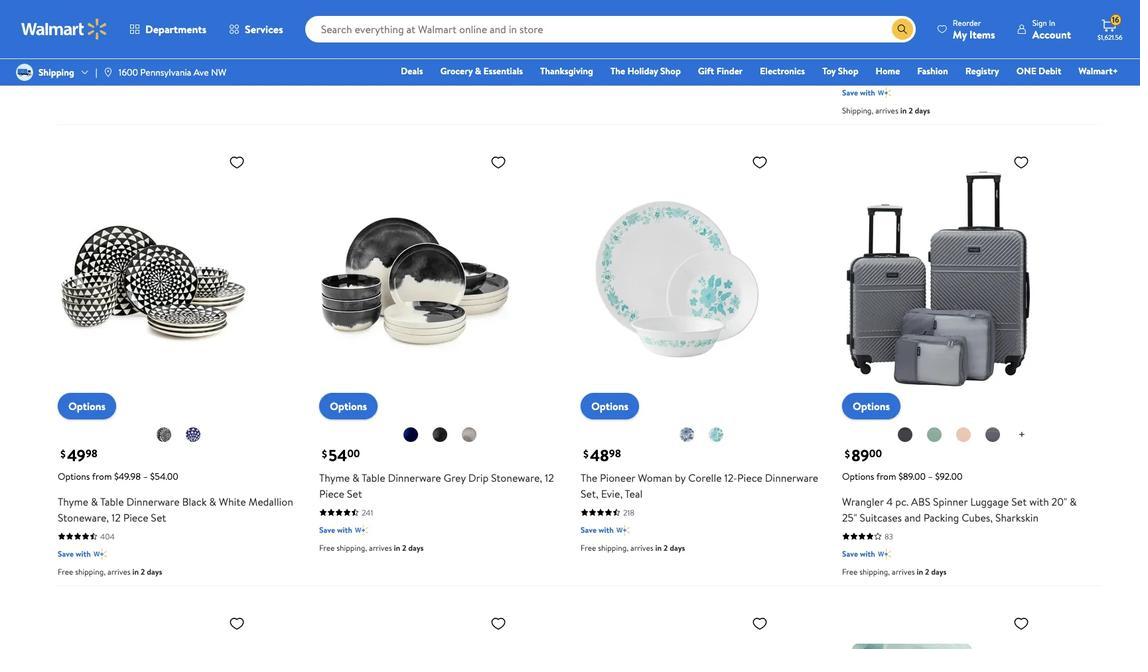 Task type: vqa. For each thing, say whether or not it's contained in the screenshot.
P
no



Task type: describe. For each thing, give the bounding box(es) containing it.
days down fashion link
[[915, 105, 931, 116]]

and inside wrangler 4 pc. abs spinner luggage set with 20" & 25" suitcases and packing cubes, sharkskin
[[905, 510, 922, 525]]

evie,
[[601, 487, 623, 501]]

20
[[223, 0, 235, 8]]

p1
[[888, 17, 898, 32]]

deals link
[[395, 64, 429, 78]]

options from $49.98 – $54.00
[[58, 470, 178, 483]]

free shipping, arrives in 2 days down 218
[[581, 542, 686, 554]]

thanksgiving
[[541, 64, 594, 78]]

gift finder link
[[693, 64, 749, 78]]

stoneware, inside thyme & table dinnerware grey drip stoneware, 12 piece set
[[491, 471, 543, 485]]

with inside wrangler 4 pc. abs spinner luggage set with 20" & 25" suitcases and packing cubes, sharkskin
[[1030, 495, 1050, 509]]

the holiday shop
[[611, 64, 681, 78]]

dishwasher
[[85, 9, 137, 24]]

departments
[[145, 22, 207, 37]]

+ inside dropdown button
[[1019, 427, 1026, 443]]

fashion link
[[912, 64, 955, 78]]

of
[[957, 33, 967, 48]]

0 horizontal spatial shipping,
[[581, 32, 612, 44]]

-
[[1033, 17, 1037, 32]]

12 inside 'thyme & table dinnerware black & white medallion stoneware, 12 piece set'
[[112, 510, 121, 525]]

the pioneer woman by corelle 12-piece dinnerware set, evie, teal
[[581, 471, 819, 501]]

table for 12
[[100, 495, 124, 509]]

49
[[67, 444, 86, 467]]

toy shop link
[[817, 64, 865, 78]]

$ for 49
[[60, 447, 66, 461]]

reorder
[[953, 17, 982, 28]]

body restore shower steamers (pack of 15) gifts for women and men - eucalyptus & peppermint scented essential oil shower bombs image
[[843, 610, 1035, 649]]

Search search field
[[305, 16, 916, 42]]

00 for 54
[[347, 446, 360, 461]]

nonstick
[[128, 0, 169, 8]]

walmart plus image down 241
[[355, 524, 368, 537]]

from for 49
[[92, 470, 112, 483]]

easy
[[81, 0, 101, 8]]

luggage
[[971, 495, 1010, 509]]

with inside scrib3d p1 3d printing pen with display - includes 3d pen, 3 starter colors of pla filament, stencil book + project guide, and charger
[[976, 17, 995, 32]]

wrangler
[[843, 495, 884, 509]]

black image for 89
[[898, 427, 913, 443]]

12 inside thyme & table dinnerware grey drip stoneware, 12 piece set
[[545, 471, 554, 485]]

one
[[1017, 64, 1037, 78]]

sign in to add to favorites list, qishi kids beauty salon set toys little girl makeup kit pretend play hair station with case, hairdryer, brush, mirror & styling(17pcs) image
[[752, 615, 768, 632]]

|
[[95, 66, 97, 79]]

thyme & table dinnerware grey drip stoneware, 12 piece set
[[319, 471, 554, 501]]

grey,
[[58, 9, 82, 24]]

2 walmart plus image from the top
[[94, 548, 107, 561]]

grocery & essentials link
[[435, 64, 529, 78]]

black image for 49
[[156, 427, 172, 443]]

registry
[[966, 64, 1000, 78]]

& inside wrangler 4 pc. abs spinner luggage set with 20" & 25" suitcases and packing cubes, sharkskin
[[1071, 495, 1078, 509]]

1 blue image from the left
[[185, 427, 201, 443]]

table for set
[[362, 471, 386, 485]]

dinnerware for thyme & table dinnerware black & white medallion stoneware, 12 piece set
[[126, 495, 180, 509]]

98 for 48
[[610, 446, 621, 461]]

evie blue image
[[679, 427, 695, 443]]

white
[[219, 495, 246, 509]]

days right 1600
[[147, 65, 162, 76]]

thyme & table dinnerware black & white medallion stoneware, 12 piece set image
[[58, 149, 250, 409]]

home link
[[870, 64, 907, 78]]

pen
[[956, 17, 973, 32]]

3
[[881, 33, 887, 48]]

gift
[[698, 64, 715, 78]]

$89.00
[[899, 470, 926, 483]]

piece inside t-fal easy care nonstick cookware, 20 piece set, grey, dishwasher safe
[[238, 0, 263, 8]]

days down 'packing'
[[932, 566, 947, 578]]

– for 49
[[143, 470, 148, 483]]

search icon image
[[898, 24, 908, 35]]

& for thyme & table dinnerware black & white medallion stoneware, 12 piece set
[[91, 495, 98, 509]]

2 blue image from the left
[[403, 427, 419, 443]]

Walmart Site-Wide search field
[[305, 16, 916, 42]]

98 for 49
[[86, 446, 98, 461]]

options link for 48
[[581, 393, 640, 419]]

1 vertical spatial shipping,
[[843, 105, 874, 116]]

16
[[1113, 14, 1120, 25]]

corelle
[[689, 471, 722, 485]]

set inside wrangler 4 pc. abs spinner luggage set with 20" & 25" suitcases and packing cubes, sharkskin
[[1012, 495, 1028, 509]]

$92.00
[[936, 470, 963, 483]]

options for 48
[[592, 399, 629, 413]]

display
[[998, 17, 1031, 32]]

1 horizontal spatial 3d
[[901, 17, 914, 32]]

suitcases
[[860, 510, 902, 525]]

essentials
[[484, 64, 523, 78]]

reorder my items
[[953, 17, 996, 42]]

book
[[843, 49, 866, 64]]

starter
[[890, 33, 922, 48]]

218
[[624, 507, 635, 518]]

48
[[590, 444, 610, 467]]

light gray image
[[462, 427, 477, 443]]

piece inside thyme & table dinnerware grey drip stoneware, 12 piece set
[[319, 487, 345, 501]]

arrives down 139
[[876, 105, 899, 116]]

12-
[[725, 471, 738, 485]]

sign
[[1033, 17, 1048, 28]]

scrib3d p1 3d printing pen with display - includes 3d pen, 3 starter colors of pla filament, stencil book + project guide, and charger
[[843, 17, 1078, 64]]

pennsylvania
[[140, 66, 191, 79]]

wrangler 4 pc. abs spinner luggage set with 20" & 25" suitcases and packing cubes, sharkskin
[[843, 495, 1078, 525]]

$ 54 00
[[322, 444, 360, 467]]

grocery & essentials
[[441, 64, 523, 78]]

drip
[[469, 471, 489, 485]]

1 horizontal spatial shipping, arrives in 2 days
[[843, 105, 931, 116]]

sign in to add to favorites list, thyme & table dinnerware grey drip stoneware, 12 piece set image
[[491, 154, 507, 170]]

1 shop from the left
[[661, 64, 681, 78]]

account
[[1033, 27, 1072, 42]]

guide,
[[914, 49, 943, 64]]

shipping, down 241
[[337, 542, 367, 554]]

1600
[[119, 66, 138, 79]]

shipping
[[39, 66, 74, 79]]

thyme for piece
[[319, 471, 350, 485]]

$ for 54
[[322, 447, 327, 461]]

one debit
[[1017, 64, 1062, 78]]

electronics
[[761, 64, 806, 78]]

arrives down 1022
[[369, 48, 392, 60]]

1600 pennsylvania ave nw
[[119, 66, 226, 79]]

days up the thyme & table dinnerware grey marble stoneware, 12 piece set image
[[147, 566, 162, 578]]

& for thyme & table dinnerware grey drip stoneware, 12 piece set
[[353, 471, 360, 485]]

sharkskin image
[[985, 427, 1001, 443]]

stencil
[[1036, 33, 1067, 48]]

teal blue image
[[709, 427, 724, 443]]

sign in to add to favorites list, better homes & gardens 12-piece bamboo melamine dinnerware set,  takara print image
[[491, 615, 507, 632]]

arrives right |
[[108, 65, 131, 76]]

woman
[[638, 471, 673, 485]]

options link for 54
[[319, 393, 378, 419]]

$1,621.56
[[1098, 33, 1123, 42]]

1 walmart plus image from the top
[[94, 46, 107, 60]]

sign in to add to favorites list, the pioneer woman by corelle 12-piece dinnerware set, evie, teal image
[[752, 154, 768, 170]]

options for 89
[[853, 399, 891, 413]]

ave
[[194, 66, 209, 79]]

sign in to add to favorites list, thyme & table dinnerware grey marble stoneware, 12 piece set image
[[229, 615, 245, 632]]

filament,
[[991, 33, 1033, 48]]

piece inside 'thyme & table dinnerware black & white medallion stoneware, 12 piece set'
[[123, 510, 148, 525]]

abs
[[912, 495, 931, 509]]

sign in account
[[1033, 17, 1072, 42]]

includes
[[1040, 17, 1078, 32]]

grocery
[[441, 64, 473, 78]]

139
[[885, 70, 896, 81]]

toy
[[823, 64, 836, 78]]

services
[[245, 22, 283, 37]]

free shipping, arrives in 2 days down 404
[[58, 566, 162, 578]]

set, for the pioneer woman by corelle 12-piece dinnerware set, evie, teal
[[581, 487, 599, 501]]

t-fal easy care nonstick cookware, 20 piece set, grey, dishwasher safe
[[58, 0, 283, 24]]

the holiday shop link
[[605, 64, 687, 78]]

stoneware, inside 'thyme & table dinnerware black & white medallion stoneware, 12 piece set'
[[58, 510, 109, 525]]



Task type: locate. For each thing, give the bounding box(es) containing it.
0 horizontal spatial black image
[[156, 427, 172, 443]]

0 vertical spatial 3d
[[901, 17, 914, 32]]

green image
[[927, 427, 943, 443]]

0 horizontal spatial and
[[905, 510, 922, 525]]

table inside thyme & table dinnerware grey drip stoneware, 12 piece set
[[362, 471, 386, 485]]

options
[[68, 399, 106, 413], [330, 399, 367, 413], [592, 399, 629, 413], [853, 399, 891, 413], [58, 470, 90, 483], [843, 470, 875, 483]]

set inside thyme & table dinnerware grey drip stoneware, 12 piece set
[[347, 487, 362, 501]]

1 vertical spatial 3d
[[843, 33, 856, 48]]

1 horizontal spatial –
[[929, 470, 934, 483]]

2 from from the left
[[877, 470, 897, 483]]

2 $ from the left
[[322, 447, 327, 461]]

options from $89.00 – $92.00
[[843, 470, 963, 483]]

$ left 89
[[845, 447, 851, 461]]

shipping, up 'thanksgiving' link
[[581, 32, 612, 44]]

98
[[86, 446, 98, 461], [610, 446, 621, 461]]

and down of
[[946, 49, 963, 64]]

walmart plus image down 218
[[617, 524, 630, 537]]

pla
[[969, 33, 988, 48]]

thyme down the 54
[[319, 471, 350, 485]]

1 horizontal spatial set,
[[581, 487, 599, 501]]

thyme inside 'thyme & table dinnerware black & white medallion stoneware, 12 piece set'
[[58, 495, 88, 509]]

dinnerware for thyme & table dinnerware grey drip stoneware, 12 piece set
[[388, 471, 441, 485]]

1 horizontal spatial 12
[[545, 471, 554, 485]]

shipping, down 218
[[598, 542, 629, 554]]

4 $ from the left
[[845, 447, 851, 461]]

0 vertical spatial +
[[869, 49, 875, 64]]

– right $89.00
[[929, 470, 934, 483]]

$49.98
[[114, 470, 141, 483]]

1 – from the left
[[143, 470, 148, 483]]

1 horizontal spatial +
[[1019, 427, 1026, 443]]

options link up $ 89 00
[[843, 393, 901, 419]]

arrives down the 83
[[892, 566, 915, 578]]

services button
[[218, 13, 295, 45]]

set inside 'thyme & table dinnerware black & white medallion stoneware, 12 piece set'
[[151, 510, 166, 525]]

thanksgiving link
[[535, 64, 600, 78]]

0 vertical spatial the
[[611, 64, 626, 78]]

$ 48 98
[[584, 444, 621, 467]]

3d up book
[[843, 33, 856, 48]]

table inside 'thyme & table dinnerware black & white medallion stoneware, 12 piece set'
[[100, 495, 124, 509]]

piece inside the pioneer woman by corelle 12-piece dinnerware set, evie, teal
[[738, 471, 763, 485]]

the left holiday
[[611, 64, 626, 78]]

walmart plus image up holiday
[[617, 14, 630, 27]]

gray image
[[432, 427, 448, 443]]

sign in to add to favorites list, body restore shower steamers (pack of 15) gifts for women and men - eucalyptus & peppermint scented essential oil shower bombs image
[[1014, 615, 1030, 632]]

piece right corelle
[[738, 471, 763, 485]]

colors
[[924, 33, 954, 48]]

1 from from the left
[[92, 470, 112, 483]]

options up $ 54 00
[[330, 399, 367, 413]]

black image up $54.00 on the left bottom
[[156, 427, 172, 443]]

3 $ from the left
[[584, 447, 589, 461]]

in
[[1050, 17, 1056, 28]]

 image
[[103, 67, 113, 78]]

departments button
[[118, 13, 218, 45]]

set down $54.00 on the left bottom
[[151, 510, 166, 525]]

1 horizontal spatial 98
[[610, 446, 621, 461]]

walmart plus image
[[94, 46, 107, 60], [94, 548, 107, 561]]

0 horizontal spatial shop
[[661, 64, 681, 78]]

piece right 20
[[238, 0, 263, 8]]

free shipping, arrives in 2 days down 3090
[[58, 65, 162, 76]]

grey
[[444, 471, 466, 485]]

& right grocery
[[475, 64, 482, 78]]

dinnerware inside thyme & table dinnerware grey drip stoneware, 12 piece set
[[388, 471, 441, 485]]

sharkskin
[[996, 510, 1039, 525]]

free shipping, arrives in 2 days down 241
[[319, 542, 424, 554]]

2 shop from the left
[[839, 64, 859, 78]]

table down options from $49.98 – $54.00
[[100, 495, 124, 509]]

0 vertical spatial 12
[[545, 471, 554, 485]]

electronics link
[[755, 64, 812, 78]]

options link for 89
[[843, 393, 901, 419]]

scrib3d
[[843, 17, 886, 32]]

00 inside $ 89 00
[[870, 446, 883, 461]]

options up $ 89 00
[[853, 399, 891, 413]]

1 horizontal spatial set
[[347, 487, 362, 501]]

0 horizontal spatial the
[[581, 471, 598, 485]]

from for 89
[[877, 470, 897, 483]]

pearl blush image
[[956, 427, 972, 443]]

0 horizontal spatial 12
[[112, 510, 121, 525]]

the pioneer woman by corelle 12-piece dinnerware set, evie, teal image
[[581, 149, 774, 409]]

& right 20"
[[1071, 495, 1078, 509]]

days up deals link at the left top of the page
[[409, 48, 424, 60]]

fashion
[[918, 64, 949, 78]]

0 horizontal spatial 3d
[[843, 33, 856, 48]]

options down 89
[[843, 470, 875, 483]]

save
[[581, 14, 597, 26], [319, 30, 335, 42], [58, 47, 74, 58], [843, 87, 859, 98], [319, 524, 335, 536], [581, 524, 597, 536], [58, 548, 74, 560], [843, 548, 859, 560]]

2 98 from the left
[[610, 446, 621, 461]]

blue image
[[185, 427, 201, 443], [403, 427, 419, 443]]

the for the holiday shop
[[611, 64, 626, 78]]

0 horizontal spatial shipping, arrives in 2 days
[[581, 32, 669, 44]]

from
[[92, 470, 112, 483], [877, 470, 897, 483]]

set, inside t-fal easy care nonstick cookware, 20 piece set, grey, dishwasher safe
[[265, 0, 283, 8]]

1 vertical spatial thyme
[[58, 495, 88, 509]]

walmart plus image down 1022
[[355, 30, 368, 43]]

black image
[[156, 427, 172, 443], [898, 427, 913, 443]]

walmart plus image down 139
[[878, 86, 892, 99]]

walmart plus image up |
[[94, 46, 107, 60]]

0 horizontal spatial dinnerware
[[126, 495, 180, 509]]

$ inside $ 89 00
[[845, 447, 851, 461]]

shop right holiday
[[661, 64, 681, 78]]

2 horizontal spatial set
[[1012, 495, 1028, 509]]

pen,
[[859, 33, 879, 48]]

project
[[878, 49, 911, 64]]

+ right sharkskin icon
[[1019, 427, 1026, 443]]

0 horizontal spatial set
[[151, 510, 166, 525]]

free shipping, arrives in 2 days down 1022
[[319, 48, 424, 60]]

options link up '$ 48 98'
[[581, 393, 640, 419]]

table up 241
[[362, 471, 386, 485]]

$ inside $ 54 00
[[322, 447, 327, 461]]

and down abs
[[905, 510, 922, 525]]

+
[[869, 49, 875, 64], [1019, 427, 1026, 443]]

dinnerware inside the pioneer woman by corelle 12-piece dinnerware set, evie, teal
[[766, 471, 819, 485]]

0 horizontal spatial 00
[[347, 446, 360, 461]]

thyme & table dinnerware grey marble stoneware, 12 piece set image
[[58, 610, 250, 649]]

cookware,
[[172, 0, 221, 8]]

shipping, down toy shop
[[843, 105, 874, 116]]

– right $49.98 at the left of the page
[[143, 470, 148, 483]]

1 vertical spatial walmart plus image
[[94, 548, 107, 561]]

1 horizontal spatial blue image
[[403, 427, 419, 443]]

0 horizontal spatial stoneware,
[[58, 510, 109, 525]]

98 inside $ 49 98
[[86, 446, 98, 461]]

set,
[[265, 0, 283, 8], [581, 487, 599, 501]]

better homes & gardens 12-piece bamboo melamine dinnerware set,  takara print image
[[319, 610, 512, 649]]

98 inside '$ 48 98'
[[610, 446, 621, 461]]

sign in to add to favorites list, wrangler 4 pc. abs spinner luggage set with 20" & 25" suitcases and packing cubes, sharkskin image
[[1014, 154, 1030, 170]]

sign in to add to favorites list, thyme & table dinnerware black & white medallion stoneware, 12 piece set image
[[229, 154, 245, 170]]

free
[[319, 48, 335, 60], [58, 65, 73, 76], [319, 542, 335, 554], [581, 542, 597, 554], [58, 566, 73, 578], [843, 566, 858, 578]]

arrives
[[614, 32, 637, 44], [369, 48, 392, 60], [108, 65, 131, 76], [876, 105, 899, 116], [369, 542, 392, 554], [631, 542, 654, 554], [108, 566, 131, 578], [892, 566, 915, 578]]

1 vertical spatial 12
[[112, 510, 121, 525]]

finder
[[717, 64, 743, 78]]

debit
[[1039, 64, 1062, 78]]

$ inside '$ 48 98'
[[584, 447, 589, 461]]

1 horizontal spatial the
[[611, 64, 626, 78]]

&
[[475, 64, 482, 78], [353, 471, 360, 485], [91, 495, 98, 509], [209, 495, 216, 509], [1071, 495, 1078, 509]]

dinnerware left grey
[[388, 471, 441, 485]]

the for the pioneer woman by corelle 12-piece dinnerware set, evie, teal
[[581, 471, 598, 485]]

1 vertical spatial the
[[581, 471, 598, 485]]

options for 54
[[330, 399, 367, 413]]

from up 4
[[877, 470, 897, 483]]

0 horizontal spatial set,
[[265, 0, 283, 8]]

2
[[648, 32, 652, 44], [402, 48, 407, 60], [141, 65, 145, 76], [909, 105, 913, 116], [402, 542, 407, 554], [664, 542, 668, 554], [141, 566, 145, 578], [926, 566, 930, 578]]

dinnerware right 12-
[[766, 471, 819, 485]]

save with
[[581, 14, 614, 26], [319, 30, 352, 42], [58, 47, 91, 58], [843, 87, 876, 98], [319, 524, 352, 536], [581, 524, 614, 536], [58, 548, 91, 560], [843, 548, 876, 560]]

0 vertical spatial shipping, arrives in 2 days
[[581, 32, 669, 44]]

 image
[[16, 64, 33, 81]]

one debit link
[[1011, 64, 1068, 78]]

$54.00
[[150, 470, 178, 483]]

and inside scrib3d p1 3d printing pen with display - includes 3d pen, 3 starter colors of pla filament, stencil book + project guide, and charger
[[946, 49, 963, 64]]

spinner
[[934, 495, 968, 509]]

holiday
[[628, 64, 659, 78]]

$ for 89
[[845, 447, 851, 461]]

free shipping, arrives in 2 days down the 83
[[843, 566, 947, 578]]

1 horizontal spatial from
[[877, 470, 897, 483]]

table
[[362, 471, 386, 485], [100, 495, 124, 509]]

83
[[885, 531, 894, 542]]

dinnerware down $54.00 on the left bottom
[[126, 495, 180, 509]]

safe
[[140, 9, 160, 24]]

nw
[[211, 66, 226, 79]]

1 vertical spatial shipping, arrives in 2 days
[[843, 105, 931, 116]]

dinnerware inside 'thyme & table dinnerware black & white medallion stoneware, 12 piece set'
[[126, 495, 180, 509]]

walmart+
[[1079, 64, 1119, 78]]

with
[[599, 14, 614, 26], [976, 17, 995, 32], [337, 30, 352, 42], [76, 47, 91, 58], [861, 87, 876, 98], [1030, 495, 1050, 509], [337, 524, 352, 536], [599, 524, 614, 536], [76, 548, 91, 560], [861, 548, 876, 560]]

set up 241
[[347, 487, 362, 501]]

& right black
[[209, 495, 216, 509]]

1 horizontal spatial thyme
[[319, 471, 350, 485]]

walmart image
[[21, 19, 108, 40]]

1022
[[362, 13, 378, 24]]

shipping, arrives in 2 days up holiday
[[581, 32, 669, 44]]

pc.
[[896, 495, 909, 509]]

and
[[946, 49, 963, 64], [905, 510, 922, 525]]

2 options link from the left
[[319, 393, 378, 419]]

thyme down 49
[[58, 495, 88, 509]]

1 vertical spatial and
[[905, 510, 922, 525]]

+ button
[[1008, 425, 1037, 446]]

$ inside $ 49 98
[[60, 447, 66, 461]]

0 horizontal spatial thyme
[[58, 495, 88, 509]]

1 $ from the left
[[60, 447, 66, 461]]

set up "sharkskin"
[[1012, 495, 1028, 509]]

0 vertical spatial set,
[[265, 0, 283, 8]]

1 options link from the left
[[58, 393, 116, 419]]

& inside "link"
[[475, 64, 482, 78]]

$ left 48
[[584, 447, 589, 461]]

1 horizontal spatial shipping,
[[843, 105, 874, 116]]

stoneware, right drip
[[491, 471, 543, 485]]

1 vertical spatial stoneware,
[[58, 510, 109, 525]]

& inside thyme & table dinnerware grey drip stoneware, 12 piece set
[[353, 471, 360, 485]]

0 vertical spatial shipping,
[[581, 32, 612, 44]]

black image left the green icon
[[898, 427, 913, 443]]

black
[[182, 495, 207, 509]]

0 vertical spatial stoneware,
[[491, 471, 543, 485]]

days up the holiday shop
[[654, 32, 669, 44]]

0 horizontal spatial –
[[143, 470, 148, 483]]

thyme & table dinnerware black & white medallion stoneware, 12 piece set
[[58, 495, 293, 525]]

options down 49
[[58, 470, 90, 483]]

3d right p1
[[901, 17, 914, 32]]

piece
[[238, 0, 263, 8], [738, 471, 763, 485], [319, 487, 345, 501], [123, 510, 148, 525]]

arrives down 218
[[631, 542, 654, 554]]

0 horizontal spatial blue image
[[185, 427, 201, 443]]

0 horizontal spatial +
[[869, 49, 875, 64]]

+ inside scrib3d p1 3d printing pen with display - includes 3d pen, 3 starter colors of pla filament, stencil book + project guide, and charger
[[869, 49, 875, 64]]

& down $ 54 00
[[353, 471, 360, 485]]

from left $49.98 at the left of the page
[[92, 470, 112, 483]]

walmart plus image down the 83
[[878, 548, 892, 561]]

12
[[545, 471, 554, 485], [112, 510, 121, 525]]

98 up options from $49.98 – $54.00
[[86, 446, 98, 461]]

0 horizontal spatial 98
[[86, 446, 98, 461]]

$ 49 98
[[60, 444, 98, 467]]

options link up $ 54 00
[[319, 393, 378, 419]]

cubes,
[[962, 510, 994, 525]]

1 horizontal spatial 00
[[870, 446, 883, 461]]

piece down the 54
[[319, 487, 345, 501]]

the down 48
[[581, 471, 598, 485]]

3 options link from the left
[[581, 393, 640, 419]]

days down the pioneer woman by corelle 12-piece dinnerware set, evie, teal
[[670, 542, 686, 554]]

1 horizontal spatial dinnerware
[[388, 471, 441, 485]]

stoneware, up 404
[[58, 510, 109, 525]]

by
[[675, 471, 686, 485]]

teal
[[625, 487, 643, 501]]

1 vertical spatial set,
[[581, 487, 599, 501]]

options link up $ 49 98
[[58, 393, 116, 419]]

& down options from $49.98 – $54.00
[[91, 495, 98, 509]]

days
[[654, 32, 669, 44], [409, 48, 424, 60], [147, 65, 162, 76], [915, 105, 931, 116], [409, 542, 424, 554], [670, 542, 686, 554], [147, 566, 162, 578], [932, 566, 947, 578]]

options up '$ 48 98'
[[592, 399, 629, 413]]

2 – from the left
[[929, 470, 934, 483]]

1 horizontal spatial stoneware,
[[491, 471, 543, 485]]

shop down book
[[839, 64, 859, 78]]

arrives up holiday
[[614, 32, 637, 44]]

qishi kids beauty salon set toys little girl makeup kit pretend play hair station with case, hairdryer, brush, mirror & styling(17pcs) image
[[581, 610, 774, 649]]

1 vertical spatial table
[[100, 495, 124, 509]]

0 horizontal spatial table
[[100, 495, 124, 509]]

options link for 49
[[58, 393, 116, 419]]

set, left the evie,
[[581, 487, 599, 501]]

$ left 49
[[60, 447, 66, 461]]

25"
[[843, 510, 858, 525]]

1 black image from the left
[[156, 427, 172, 443]]

set, up the services
[[265, 0, 283, 8]]

t-
[[58, 0, 67, 8]]

shipping,
[[337, 48, 367, 60], [75, 65, 106, 76], [337, 542, 367, 554], [598, 542, 629, 554], [75, 566, 106, 578], [860, 566, 891, 578]]

& for grocery & essentials
[[475, 64, 482, 78]]

gift finder
[[698, 64, 743, 78]]

shipping, right shipping at the left top of page
[[75, 65, 106, 76]]

thyme & table dinnerware grey drip stoneware, 12 piece set image
[[319, 149, 512, 409]]

1 horizontal spatial black image
[[898, 427, 913, 443]]

shipping, down the 83
[[860, 566, 891, 578]]

wrangler 4 pc. abs spinner luggage set with 20" & 25" suitcases and packing cubes, sharkskin image
[[843, 149, 1035, 409]]

options for 49
[[68, 399, 106, 413]]

in
[[639, 32, 646, 44], [394, 48, 401, 60], [132, 65, 139, 76], [901, 105, 907, 116], [394, 542, 401, 554], [656, 542, 662, 554], [132, 566, 139, 578], [917, 566, 924, 578]]

+ down pen,
[[869, 49, 875, 64]]

shipping, arrives in 2 days
[[581, 32, 669, 44], [843, 105, 931, 116]]

00 inside $ 54 00
[[347, 446, 360, 461]]

set, inside the pioneer woman by corelle 12-piece dinnerware set, evie, teal
[[581, 487, 599, 501]]

2 horizontal spatial dinnerware
[[766, 471, 819, 485]]

4 options link from the left
[[843, 393, 901, 419]]

thyme for stoneware,
[[58, 495, 88, 509]]

shipping, down 404
[[75, 566, 106, 578]]

1 horizontal spatial shop
[[839, 64, 859, 78]]

pioneer
[[600, 471, 636, 485]]

toy shop
[[823, 64, 859, 78]]

shipping, down 1022
[[337, 48, 367, 60]]

54
[[329, 444, 347, 467]]

98 up the pioneer
[[610, 446, 621, 461]]

0 vertical spatial table
[[362, 471, 386, 485]]

1 horizontal spatial table
[[362, 471, 386, 485]]

2 black image from the left
[[898, 427, 913, 443]]

00 for 89
[[870, 446, 883, 461]]

– for 89
[[929, 470, 934, 483]]

home
[[876, 64, 901, 78]]

20"
[[1052, 495, 1068, 509]]

arrives down 404
[[108, 566, 131, 578]]

$ for 48
[[584, 447, 589, 461]]

piece down $49.98 at the left of the page
[[123, 510, 148, 525]]

1 00 from the left
[[347, 446, 360, 461]]

$ left the 54
[[322, 447, 327, 461]]

1 98 from the left
[[86, 446, 98, 461]]

3090
[[100, 30, 119, 41]]

thyme inside thyme & table dinnerware grey drip stoneware, 12 piece set
[[319, 471, 350, 485]]

2 00 from the left
[[870, 446, 883, 461]]

days down thyme & table dinnerware grey drip stoneware, 12 piece set
[[409, 542, 424, 554]]

walmart plus image
[[617, 14, 630, 27], [355, 30, 368, 43], [878, 86, 892, 99], [355, 524, 368, 537], [617, 524, 630, 537], [878, 548, 892, 561]]

0 vertical spatial thyme
[[319, 471, 350, 485]]

arrives down 241
[[369, 542, 392, 554]]

the inside the pioneer woman by corelle 12-piece dinnerware set, evie, teal
[[581, 471, 598, 485]]

0 horizontal spatial from
[[92, 470, 112, 483]]

set, for t-fal easy care nonstick cookware, 20 piece set, grey, dishwasher safe
[[265, 0, 283, 8]]

1 vertical spatial +
[[1019, 427, 1026, 443]]

options up $ 49 98
[[68, 399, 106, 413]]

0 vertical spatial walmart plus image
[[94, 46, 107, 60]]

charger
[[965, 49, 1003, 64]]

shipping, arrives in 2 days down 139
[[843, 105, 931, 116]]

0 vertical spatial and
[[946, 49, 963, 64]]

walmart plus image down 404
[[94, 548, 107, 561]]

1 horizontal spatial and
[[946, 49, 963, 64]]



